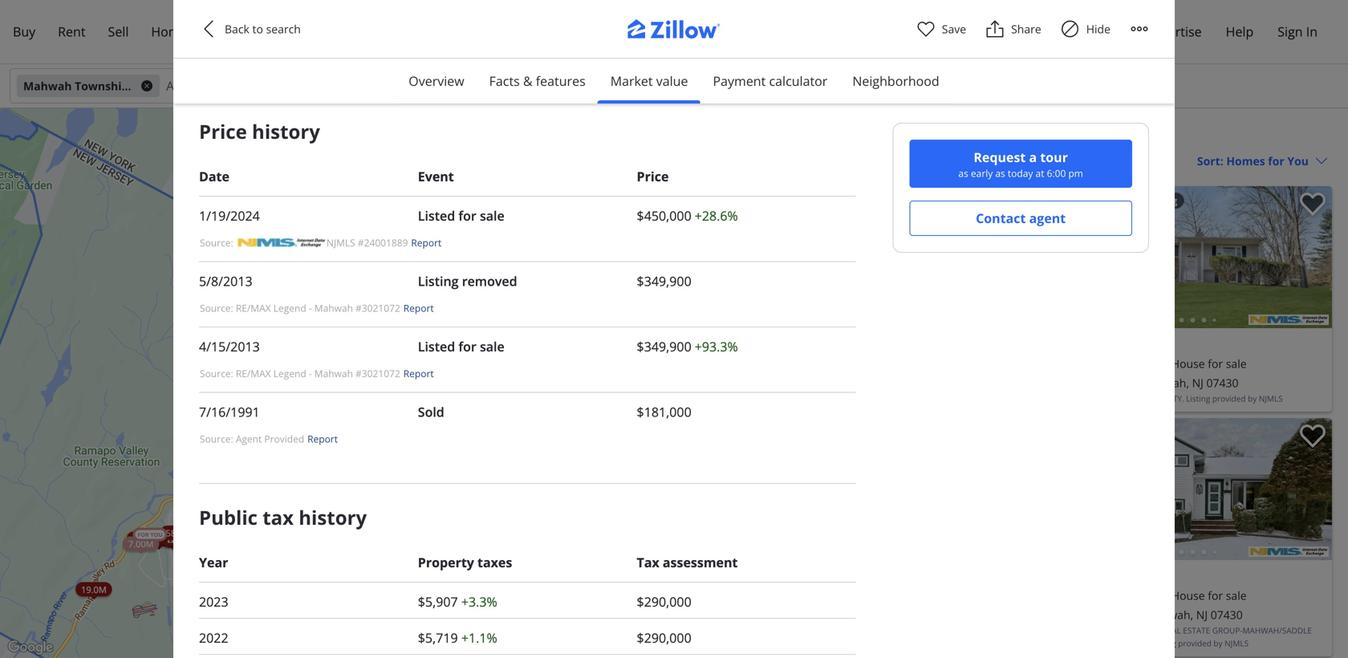 Task type: vqa. For each thing, say whether or not it's contained in the screenshot.
Legend associated with Report "BUTTON" over the Sold
yes



Task type: describe. For each thing, give the bounding box(es) containing it.
$349,900 +93.3%
[[637, 338, 739, 355]]

help
[[1227, 23, 1254, 40]]

river
[[1057, 638, 1079, 649]]

group
[[380, 20, 404, 31]]

mahwah inside main content
[[763, 124, 830, 146]]

bar seating
[[776, 194, 830, 207]]

sale
[[1128, 124, 1160, 146]]

facts & features button
[[477, 59, 599, 104]]

agree inside may call/text you about your inquiry, which may involve use of automated means and prerecorded/artificial voices. you don't need to consent as a condition of buying any property, goods or services. message/data rates may apply. you also agree to our
[[816, 34, 837, 44]]

$181,000
[[637, 403, 692, 421]]

also
[[799, 34, 814, 44]]

agent finder link
[[238, 13, 334, 51]]

$290,000 for $5,907 +3.3%
[[637, 593, 692, 611]]

1 horizontal spatial njmls
[[1225, 638, 1249, 649]]

07430 for $6,995,000
[[929, 607, 961, 623]]

sale up the 21 bayberry dr, mahwah, nj 07430 link on the right bottom
[[1227, 356, 1247, 371]]

listed for sale for $349,900
[[418, 338, 505, 355]]

market
[[611, 72, 653, 90]]

consent
[[420, 34, 450, 44]]

1 horizontal spatial chevron right image
[[1306, 248, 1325, 267]]

0 vertical spatial agree
[[316, 20, 337, 31]]

township for mahwah township nj real estate & homes for sale
[[834, 124, 909, 146]]

0 horizontal spatial your
[[596, 46, 613, 57]]

mahwah left 450k
[[315, 367, 353, 380]]

report a map error
[[676, 648, 742, 658]]

listing inside 21 bayberry dr, mahwah, nj 07430 keller williams valley realty . listing provided by njmls
[[1187, 393, 1211, 404]]

you for 7.00m
[[150, 531, 163, 539]]

you inside may call/text you about your inquiry, which may involve use of automated means and prerecorded/artificial voices. you don't need to consent as a condition of buying any property, goods or services. message/data rates may apply. you also agree to our
[[629, 20, 643, 31]]

0 horizontal spatial terms
[[214, 46, 238, 57]]

to down "automated" at the right
[[839, 34, 847, 44]]

need
[[389, 34, 408, 44]]

a inside may call/text you about your inquiry, which may involve use of automated means and prerecorded/artificial voices. you don't need to consent as a condition of buying any property, goods or services. message/data rates may apply. you also agree to our
[[462, 34, 467, 44]]

back to search
[[225, 21, 301, 37]]

estate
[[391, 46, 414, 57]]

early
[[972, 167, 993, 180]]

automated
[[814, 20, 855, 31]]

10
[[769, 607, 782, 623]]

1 horizontal spatial chevron down image
[[1316, 155, 1329, 167]]

1 vertical spatial use
[[652, 648, 666, 658]]

contact inside 'button'
[[976, 210, 1027, 227]]

not
[[312, 46, 324, 57]]

report up 'sold'
[[404, 367, 434, 380]]

2022
[[199, 629, 229, 647]]

save
[[942, 21, 967, 37]]

endorse
[[327, 46, 357, 57]]

0 horizontal spatial listing
[[418, 272, 459, 290]]

save button
[[917, 19, 967, 39]]

4.79m link
[[127, 532, 163, 546]]

$5,719 +1.1%
[[418, 629, 498, 647]]

pm
[[1069, 167, 1084, 180]]

rent link
[[47, 13, 97, 51]]

- house for sale for 21 bayberry dr, mahwah, nj 07430
[[1166, 356, 1247, 371]]

skip link list tab list
[[396, 59, 953, 104]]

4/15/2013
[[199, 338, 260, 355]]

contact agent
[[976, 210, 1067, 227]]

1 chevron down image from the left
[[424, 79, 437, 92]]

price for price
[[637, 168, 669, 185]]

source: for 'report' button on the right of "provided"
[[200, 432, 233, 446]]

bayberry
[[1073, 375, 1120, 391]]

save this home image
[[1013, 193, 1038, 216]]

township for mahwah township nj
[[75, 78, 129, 94]]

0 vertical spatial njmls
[[327, 236, 355, 249]]

contact agent button
[[910, 201, 1133, 236]]

by
[[199, 20, 208, 31]]

zillow inside . zillow does not endorse any real estate professionals. we may share information about your recent and future site activity with your agent to help them understand what you're looking for in a home.
[[268, 46, 290, 57]]

$5,719
[[418, 629, 458, 647]]

may up with
[[740, 34, 756, 44]]

agent inside . zillow does not endorse any real estate professionals. we may share information about your recent and future site activity with your agent to help them understand what you're looking for in a home.
[[764, 46, 785, 57]]

©2024
[[558, 648, 582, 658]]

message/data
[[664, 34, 717, 44]]

1 you from the left
[[300, 20, 314, 31]]

professionals.
[[416, 46, 468, 57]]

1 you from the left
[[352, 34, 366, 44]]

terms of use link
[[619, 648, 666, 658]]

a left the map
[[701, 648, 705, 658]]

shortcuts
[[478, 648, 512, 658]]

and left its
[[406, 20, 421, 31]]

2 horizontal spatial your
[[745, 46, 762, 57]]

search
[[266, 21, 301, 37]]

. for zillow
[[264, 46, 266, 57]]

report button right 24001889
[[411, 236, 442, 249]]

2 horizontal spatial as
[[996, 167, 1006, 180]]

0 vertical spatial history
[[252, 118, 320, 144]]

. inside 21 bayberry dr, mahwah, nj 07430 keller williams valley realty . listing provided by njmls
[[1183, 393, 1185, 404]]

homes
[[1040, 124, 1094, 146]]

date
[[199, 168, 230, 185]]

2 you from the left
[[782, 34, 796, 44]]

report button up 'sold'
[[404, 367, 434, 380]]

mahwah, inside 21 bayberry dr, mahwah, nj 07430 keller williams valley realty . listing provided by njmls
[[1142, 375, 1190, 391]]

1 keller from the left
[[769, 393, 796, 404]]

services.
[[630, 34, 662, 44]]

nj for 22 alexandra ct, mahwah, nj 07430
[[1197, 607, 1209, 623]]

involve
[[760, 20, 787, 31]]

sale down removed
[[480, 338, 505, 355]]

back
[[225, 21, 250, 37]]

neighborhood button
[[840, 59, 953, 104]]

sell
[[108, 23, 129, 40]]

0 horizontal spatial terms of use
[[214, 46, 264, 57]]

chevron right image inside property images, use arrow keys to navigate, image 1 of 50 group
[[1017, 248, 1037, 267]]

585k link
[[160, 526, 192, 540]]

7/16/1991
[[199, 403, 260, 421]]

and inside may call/text you about your inquiry, which may involve use of automated means and prerecorded/artificial voices. you don't need to consent as a condition of buying any property, goods or services. message/data rates may apply. you also agree to our
[[226, 34, 241, 44]]

0 horizontal spatial agent
[[275, 20, 296, 31]]

925k link
[[143, 532, 175, 547]]

1 horizontal spatial as
[[959, 167, 969, 180]]

mahwah down njmls # 24001889
[[315, 301, 353, 315]]

source: re/max legend - mahwah # 3021072 report for 'report' button underneath the 'listing removed'
[[200, 301, 434, 315]]

error
[[725, 648, 742, 658]]

convenient to shopping
[[1064, 194, 1178, 207]]

1 vertical spatial history
[[299, 505, 367, 531]]

+93.3%
[[695, 338, 739, 355]]

property
[[418, 554, 474, 571]]

zillow logo image
[[610, 19, 739, 47]]

regional
[[1081, 638, 1120, 649]]

2 vertical spatial #
[[356, 367, 362, 380]]

10 farmstead rd, mahwah, nj 07430
[[769, 607, 961, 623]]

williams inside 21 bayberry dr, mahwah, nj 07430 keller williams valley realty . listing provided by njmls
[[1087, 393, 1124, 404]]

925k
[[149, 534, 169, 546]]

listing removed
[[418, 272, 518, 290]]

0 horizontal spatial chevron down image
[[667, 625, 679, 636]]

$450,000 +28.6%
[[637, 207, 739, 224]]

valley inside 21 bayberry dr, mahwah, nj 07430 keller williams valley realty . listing provided by njmls
[[1126, 393, 1153, 404]]

hide
[[1087, 21, 1111, 37]]

1 horizontal spatial terms of use
[[619, 648, 666, 658]]

1 valley from the left
[[838, 393, 865, 404]]

1 realty from the left
[[867, 393, 894, 404]]

save this home image for 22 alexandra ct, mahwah, nj 07430
[[1301, 425, 1326, 448]]

keller inside 21 bayberry dr, mahwah, nj 07430 keller williams valley realty . listing provided by njmls
[[1057, 393, 1085, 404]]

report left the map
[[676, 648, 699, 658]]

public tax history
[[199, 505, 367, 531]]

any inside may call/text you about your inquiry, which may involve use of automated means and prerecorded/artificial voices. you don't need to consent as a condition of buying any property, goods or services. message/data rates may apply. you also agree to our
[[543, 34, 556, 44]]

keyboard
[[443, 648, 476, 658]]

may right which
[[742, 20, 758, 31]]

1 source: from the top
[[200, 236, 233, 249]]

home loans
[[151, 23, 226, 40]]

0 horizontal spatial by
[[1214, 638, 1223, 649]]

22 alexandra ct, mahwah, nj 07430 link
[[1057, 605, 1326, 625]]

agent inside main navigation
[[249, 23, 284, 40]]

google image
[[4, 638, 57, 658]]

for up the 21 bayberry dr, mahwah, nj 07430 link on the right bottom
[[1209, 356, 1224, 371]]

map region
[[0, 74, 848, 658]]

sale up 'group-' on the right bottom of the page
[[1227, 588, 1247, 603]]

rent
[[58, 23, 86, 40]]

payment
[[713, 72, 766, 90]]

what
[[245, 59, 263, 70]]

farmstead
[[785, 607, 841, 623]]

by pressing contact agent , you agree that zillow group and its affiliates, and
[[199, 20, 484, 31]]

for for 7.00m
[[138, 531, 149, 539]]

buying
[[516, 34, 541, 44]]

for up 22 alexandra ct, mahwah, nj 07430 link
[[1209, 588, 1224, 603]]

main content containing mahwah township nj real estate & homes for sale
[[747, 108, 1349, 658]]

public
[[199, 505, 258, 531]]

share image
[[986, 19, 1005, 39]]

report right 24001889
[[411, 236, 442, 249]]

$450,000
[[637, 207, 692, 224]]

hide image
[[1061, 19, 1081, 39]]

24001889
[[364, 236, 408, 249]]

415k link
[[168, 533, 200, 548]]

may up the property,
[[579, 20, 595, 31]]

. for listing
[[1148, 638, 1151, 649]]

loans
[[191, 23, 226, 40]]

save this home button for 21 bayberry dr, mahwah, nj 07430
[[1288, 186, 1333, 231]]

features
[[536, 72, 586, 90]]

for up the 'listing removed'
[[459, 207, 477, 224]]

1 horizontal spatial terms
[[619, 648, 641, 658]]

or
[[620, 34, 628, 44]]

property,
[[558, 34, 593, 44]]

$349,900 for $349,900
[[637, 272, 692, 290]]

tax assessment
[[637, 554, 738, 571]]

request
[[974, 149, 1026, 166]]

report button down the 'listing removed'
[[404, 301, 434, 315]]

nj for 21 bayberry dr, mahwah, nj 07430 keller williams valley realty . listing provided by njmls
[[1193, 375, 1204, 391]]

sale up removed
[[480, 207, 505, 224]]

report right "provided"
[[308, 432, 338, 446]]

1 vertical spatial provided
[[1179, 638, 1212, 649]]

nj inside filters element
[[132, 78, 145, 94]]

re/max for 'report' button underneath the 'listing removed'
[[236, 301, 271, 315]]

assessment
[[663, 554, 738, 571]]



Task type: locate. For each thing, give the bounding box(es) containing it.
0 vertical spatial chevron down image
[[1316, 155, 1329, 167]]

about inside . zillow does not endorse any real estate professionals. we may share information about your recent and future site activity with your agent to help them understand what you're looking for in a home.
[[572, 46, 594, 57]]

source: down 4/15/2013
[[200, 367, 233, 380]]

1 horizontal spatial agent
[[764, 46, 785, 57]]

township inside filters element
[[75, 78, 129, 94]]

listed up 'sold'
[[418, 338, 455, 355]]

1 vertical spatial chevron down image
[[667, 625, 679, 636]]

for left in
[[320, 59, 331, 70]]

listed for 1/19/2024
[[418, 207, 455, 224]]

price up $450,000
[[637, 168, 669, 185]]

listed for sale down event
[[418, 207, 505, 224]]

advertise link
[[1135, 13, 1214, 51]]

re/max down 5/8/2013
[[236, 301, 271, 315]]

voices.
[[324, 34, 349, 44]]

1 horizontal spatial valley
[[1126, 393, 1153, 404]]

1 legend from the top
[[274, 301, 306, 315]]

to inside . zillow does not endorse any real estate professionals. we may share information about your recent and future site activity with your agent to help them understand what you're looking for in a home.
[[787, 46, 795, 57]]

chevron down image down help
[[797, 79, 810, 92]]

21 bayberry dr, mahwah, nj 07430 keller williams valley realty . listing provided by njmls
[[1057, 375, 1284, 404]]

1 horizontal spatial chevron left image
[[1059, 248, 1078, 267]]

agent up prerecorded/artificial
[[275, 20, 296, 31]]

nj right dr,
[[1193, 375, 1204, 391]]

1 save this home image from the top
[[1301, 193, 1326, 216]]

1 listed from the top
[[418, 207, 455, 224]]

to inside main content
[[1122, 194, 1132, 207]]

may
[[579, 20, 595, 31], [742, 20, 758, 31], [740, 34, 756, 44], [485, 46, 500, 57]]

1 vertical spatial re/max
[[236, 367, 271, 380]]

home image
[[19, 84, 55, 120]]

chevron left image for property images, use arrow keys to navigate, image 1 of 45 group
[[771, 480, 790, 499]]

0 vertical spatial chevron right image
[[217, 161, 237, 180]]

estate
[[972, 124, 1020, 146]]

- house for sale for 22 alexandra ct, mahwah, nj 07430
[[1166, 588, 1247, 603]]

1 vertical spatial contact
[[976, 210, 1027, 227]]

1 vertical spatial house
[[1172, 588, 1206, 603]]

main content
[[747, 108, 1349, 658]]

heart image
[[917, 19, 936, 39]]

0 vertical spatial &
[[523, 72, 533, 90]]

1 vertical spatial about
[[572, 46, 594, 57]]

save this home image
[[1301, 193, 1326, 216], [1301, 425, 1326, 448]]

use up what
[[249, 46, 264, 57]]

terms up the understand on the left of page
[[214, 46, 238, 57]]

filters element
[[0, 64, 1349, 108]]

for
[[1098, 124, 1124, 146]]

0 horizontal spatial agree
[[316, 20, 337, 31]]

calculator
[[770, 72, 828, 90]]

1 horizontal spatial contact
[[976, 210, 1027, 227]]

0 horizontal spatial williams
[[798, 393, 835, 404]]

township inside main content
[[834, 124, 909, 146]]

0 vertical spatial agent
[[249, 23, 284, 40]]

2 source: from the top
[[200, 301, 233, 315]]

0 vertical spatial #
[[358, 236, 364, 249]]

1 vertical spatial chevron right image
[[1306, 248, 1325, 267]]

tax
[[263, 505, 294, 531]]

sign in link
[[1267, 13, 1330, 51]]

nj left real
[[913, 124, 930, 146]]

1 vertical spatial 3021072
[[362, 367, 401, 380]]

source: re/max legend - mahwah # 3021072 report for 'report' button over 'sold'
[[200, 367, 434, 380]]

to inside "back to search" link
[[253, 21, 263, 37]]

price for price history
[[199, 118, 247, 144]]

3021072 for 'report' button underneath the 'listing removed'
[[362, 301, 401, 315]]

0 vertical spatial re/max
[[236, 301, 271, 315]]

0 horizontal spatial realty
[[867, 393, 894, 404]]

0 vertical spatial township
[[75, 78, 129, 94]]

0 horizontal spatial chevron left image
[[771, 480, 790, 499]]

as down affiliates,
[[452, 34, 460, 44]]

2 save this home image from the top
[[1301, 425, 1326, 448]]

1 vertical spatial zillow
[[268, 46, 290, 57]]

chevron left image
[[199, 19, 218, 39], [771, 248, 790, 267]]

buy link
[[2, 13, 47, 51]]

chevron down image down the property,
[[575, 79, 588, 92]]

2 vertical spatial .
[[1148, 638, 1151, 649]]

house
[[1172, 356, 1206, 371], [1172, 588, 1206, 603]]

and down services.
[[641, 46, 656, 57]]

map
[[522, 648, 538, 658]]

office
[[1122, 638, 1148, 649]]

source: re/max legend - mahwah # 3021072 report
[[200, 301, 434, 315], [200, 367, 434, 380]]

source: for 'report' button underneath the 'listing removed'
[[200, 301, 233, 315]]

rd,
[[844, 607, 861, 623]]

price up date
[[199, 118, 247, 144]]

0 vertical spatial .
[[264, 46, 266, 57]]

as down the 'request'
[[996, 167, 1006, 180]]

0 vertical spatial zillow
[[357, 20, 378, 31]]

keyboard shortcuts
[[443, 648, 512, 658]]

as left the early
[[959, 167, 969, 180]]

chevron left image for property images, use arrow keys to navigate, image 1 of 22 group
[[1059, 248, 1078, 267]]

0 vertical spatial use
[[249, 46, 264, 57]]

1 house from the top
[[1172, 356, 1206, 371]]

mahwah, for $6,995,000
[[863, 607, 911, 623]]

any
[[543, 34, 556, 44], [359, 46, 373, 57]]

0 horizontal spatial price
[[199, 118, 247, 144]]

your inside may call/text you about your inquiry, which may involve use of automated means and prerecorded/artificial voices. you don't need to consent as a condition of buying any property, goods or services. message/data rates may apply. you also agree to our
[[669, 20, 686, 31]]

2 horizontal spatial .
[[1183, 393, 1185, 404]]

more image
[[1131, 19, 1150, 39]]

1 horizontal spatial agree
[[816, 34, 837, 44]]

your up message/data
[[669, 20, 686, 31]]

1 horizontal spatial &
[[1024, 124, 1036, 146]]

2 williams from the left
[[1087, 393, 1124, 404]]

mahwah, for christie's international real estate group-mahwah/saddle river regional office
[[1146, 607, 1194, 623]]

3d tour 619k
[[169, 528, 198, 547]]

about inside may call/text you about your inquiry, which may involve use of automated means and prerecorded/artificial voices. you don't need to consent as a condition of buying any property, goods or services. message/data rates may apply. you also agree to our
[[645, 20, 667, 31]]

& inside facts & features 'button'
[[523, 72, 533, 90]]

2 you from the left
[[629, 20, 643, 31]]

$290,000 down tax
[[637, 593, 692, 611]]

0 horizontal spatial .
[[264, 46, 266, 57]]

use
[[249, 46, 264, 57], [652, 648, 666, 658]]

22 alexandra ct, mahwah, nj 07430
[[1057, 607, 1244, 623]]

of up what
[[240, 46, 247, 57]]

nj down sell link
[[132, 78, 145, 94]]

of up share in the left of the page
[[506, 34, 514, 44]]

house for 22 alexandra ct, mahwah, nj 07430
[[1172, 588, 1206, 603]]

williams
[[798, 393, 835, 404], [1087, 393, 1124, 404]]

for inside for you 7.00m
[[138, 531, 149, 539]]

use
[[789, 20, 802, 31]]

21 bayberry dr, mahwah, nj 07430 image
[[1051, 186, 1333, 328]]

1 vertical spatial township
[[834, 124, 909, 146]]

a down affiliates,
[[462, 34, 467, 44]]

history right tax
[[299, 505, 367, 531]]

christie's international real estate group-mahwah/saddle river regional office
[[1057, 626, 1313, 649]]

2 chevron down image from the left
[[575, 79, 588, 92]]

group-
[[1213, 626, 1243, 636]]

listing down real
[[1153, 638, 1177, 649]]

help link
[[1215, 13, 1266, 51]]

convenient
[[1064, 194, 1119, 207]]

. listing provided by njmls
[[1148, 638, 1249, 649]]

2 horizontal spatial agent
[[1030, 210, 1067, 227]]

1 vertical spatial chevron right image
[[1306, 480, 1325, 499]]

$6,995,000
[[769, 565, 852, 587]]

& right facts
[[523, 72, 533, 90]]

listed
[[418, 207, 455, 224], [418, 338, 455, 355]]

1 horizontal spatial listing
[[1153, 638, 1177, 649]]

2 listed for sale from the top
[[418, 338, 505, 355]]

0 horizontal spatial chevron down image
[[424, 79, 437, 92]]

any inside . zillow does not endorse any real estate professionals. we may share information about your recent and future site activity with your agent to help them understand what you're looking for in a home.
[[359, 46, 373, 57]]

chevron right image
[[1017, 248, 1037, 267], [1306, 480, 1325, 499]]

for inside . zillow does not endorse any real estate professionals. we may share information about your recent and future site activity with your agent to help them understand what you're looking for in a home.
[[320, 59, 331, 70]]

plus image
[[708, 578, 725, 595]]

property images, use arrow keys to navigate, image 1 of 22 group
[[1051, 186, 1333, 332]]

chevron left image
[[1059, 248, 1078, 267], [771, 480, 790, 499]]

to right back
[[253, 21, 263, 37]]

alexandra
[[1073, 607, 1126, 623]]

price history
[[199, 118, 320, 144]]

$349,900 for $349,900 +93.3%
[[637, 338, 692, 355]]

$349,900 down $450,000
[[637, 272, 692, 290]]

1 vertical spatial source: re/max legend - mahwah # 3021072 report
[[200, 367, 434, 380]]

0 vertical spatial - house for sale
[[1166, 356, 1247, 371]]

1 vertical spatial agent
[[236, 432, 262, 446]]

chevron down image down professionals.
[[424, 79, 437, 92]]

0 vertical spatial source: re/max legend - mahwah # 3021072 report
[[200, 301, 434, 315]]

for you 450k
[[363, 370, 392, 389]]

provided down estate
[[1179, 638, 1212, 649]]

realty inside 21 bayberry dr, mahwah, nj 07430 keller williams valley realty . listing provided by njmls
[[1155, 393, 1183, 404]]

house for 21 bayberry dr, mahwah, nj 07430
[[1172, 356, 1206, 371]]

. up you're
[[264, 46, 266, 57]]

19.0m
[[81, 584, 107, 596]]

link
[[415, 431, 458, 453], [503, 447, 541, 469], [493, 449, 536, 470], [273, 553, 311, 575]]

for for 450k
[[367, 370, 378, 378]]

619k
[[169, 535, 190, 547]]

0 vertical spatial house
[[1172, 356, 1206, 371]]

&
[[523, 72, 533, 90], [1024, 124, 1036, 146]]

1 horizontal spatial keller
[[1057, 393, 1085, 404]]

mahwah inside filters element
[[23, 78, 72, 94]]

you down that
[[352, 34, 366, 44]]

1 horizontal spatial chevron down image
[[575, 79, 588, 92]]

about up services.
[[645, 20, 667, 31]]

. down the 21 bayberry dr, mahwah, nj 07430 link on the right bottom
[[1183, 393, 1185, 404]]

1 vertical spatial terms of use
[[619, 648, 666, 658]]

main navigation
[[0, 0, 1349, 265]]

terms of use up what
[[214, 46, 264, 57]]

1 vertical spatial chevron left image
[[771, 480, 790, 499]]

1 vertical spatial by
[[1214, 638, 1223, 649]]

1 horizontal spatial about
[[645, 20, 667, 31]]

nj inside 21 bayberry dr, mahwah, nj 07430 keller williams valley realty . listing provided by njmls
[[1193, 375, 1204, 391]]

save this home button for 22 alexandra ct, mahwah, nj 07430
[[1288, 418, 1333, 463]]

1 vertical spatial &
[[1024, 124, 1036, 146]]

0 vertical spatial $290,000
[[637, 593, 692, 611]]

data
[[540, 648, 556, 658]]

about down the property,
[[572, 46, 594, 57]]

township down 'neighborhood' button
[[834, 124, 909, 146]]

0 horizontal spatial for
[[138, 531, 149, 539]]

& up request a tour as early as today at 6:00 pm
[[1024, 124, 1036, 146]]

source: down 5/8/2013
[[200, 301, 233, 315]]

1 vertical spatial terms
[[619, 648, 641, 658]]

and up the condition
[[469, 20, 484, 31]]

listed for sale for $450,000
[[418, 207, 505, 224]]

3 source: from the top
[[200, 367, 233, 380]]

property images, use arrow keys to navigate, image 1 of 50 group
[[763, 186, 1045, 332]]

0 horizontal spatial chevron left image
[[199, 19, 218, 39]]

listed for 4/15/2013
[[418, 338, 455, 355]]

history down you're
[[252, 118, 320, 144]]

your right with
[[745, 46, 762, 57]]

buy
[[13, 23, 35, 40]]

report button right "provided"
[[308, 432, 338, 446]]

1 $290,000 from the top
[[637, 593, 692, 611]]

and down pressing
[[226, 34, 241, 44]]

chevron left image inside property images, use arrow keys to navigate, image 1 of 22 group
[[1059, 248, 1078, 267]]

year
[[199, 554, 228, 571]]

as inside may call/text you about your inquiry, which may involve use of automated means and prerecorded/artificial voices. you don't need to consent as a condition of buying any property, goods or services. message/data rates may apply. you also agree to our
[[452, 34, 460, 44]]

0 vertical spatial $349,900
[[637, 272, 692, 290]]

house up the 21 bayberry dr, mahwah, nj 07430 link on the right bottom
[[1172, 356, 1206, 371]]

keller
[[769, 393, 796, 404], [1057, 393, 1085, 404]]

1 horizontal spatial any
[[543, 34, 556, 44]]

rates
[[719, 34, 738, 44]]

property images, use arrow keys to navigate, image 1 of 45 group
[[763, 418, 1045, 560]]

property images, use arrow keys to navigate, image 1 of 39 group
[[1051, 418, 1333, 564]]

10 farmstead rd, mahwah, nj 07430 image
[[763, 418, 1045, 560]]

1 3021072 from the top
[[362, 301, 401, 315]]

you inside for you 7.00m
[[150, 531, 163, 539]]

nj for 10 farmstead rd, mahwah, nj 07430
[[914, 607, 926, 623]]

1 horizontal spatial .
[[1148, 638, 1151, 649]]

source: down the 7/16/1991
[[200, 432, 233, 446]]

of right use
[[804, 20, 812, 31]]

9 aspen ct, mahwah, nj 07430 image
[[763, 186, 1045, 328]]

. down international on the bottom right
[[1148, 638, 1151, 649]]

contact up prerecorded/artificial
[[244, 20, 273, 31]]

at
[[1036, 167, 1045, 180]]

chevron right image inside "property images, use arrow keys to navigate, image 1 of 39" group
[[1306, 480, 1325, 499]]

remove tag image
[[141, 79, 153, 92]]

manage
[[1029, 23, 1077, 40]]

1 vertical spatial price
[[637, 168, 669, 185]]

house up 22 alexandra ct, mahwah, nj 07430 link
[[1172, 588, 1206, 603]]

1 vertical spatial legend
[[274, 367, 306, 380]]

realty
[[867, 393, 894, 404], [1155, 393, 1183, 404]]

re/max down 4/15/2013
[[236, 367, 271, 380]]

history
[[252, 118, 320, 144], [299, 505, 367, 531]]

to
[[253, 21, 263, 37], [410, 34, 418, 44], [839, 34, 847, 44], [787, 46, 795, 57], [1122, 194, 1132, 207]]

4 source: from the top
[[200, 432, 233, 446]]

to left shopping
[[1122, 194, 1132, 207]]

you up services.
[[629, 20, 643, 31]]

0 vertical spatial terms
[[214, 46, 238, 57]]

event
[[418, 168, 454, 185]]

0 horizontal spatial provided
[[1179, 638, 1212, 649]]

22
[[1057, 607, 1070, 623]]

2 vertical spatial listing
[[1153, 638, 1177, 649]]

keyboard shortcuts button
[[443, 648, 512, 658]]

1 vertical spatial any
[[359, 46, 373, 57]]

listing down the 21 bayberry dr, mahwah, nj 07430 link on the right bottom
[[1187, 393, 1211, 404]]

nj up estate
[[1197, 607, 1209, 623]]

2 keller from the left
[[1057, 393, 1085, 404]]

mahwah down buy link
[[23, 78, 72, 94]]

0 vertical spatial save this home image
[[1301, 193, 1326, 216]]

2 vertical spatial njmls
[[1225, 638, 1249, 649]]

agent down apply.
[[764, 46, 785, 57]]

legend for 'report' button underneath the 'listing removed'
[[274, 301, 306, 315]]

provided down the 21 bayberry dr, mahwah, nj 07430 link on the right bottom
[[1213, 393, 1247, 404]]

0 vertical spatial chevron left image
[[199, 19, 218, 39]]

you for 450k
[[380, 370, 392, 378]]

them
[[815, 46, 835, 57]]

for inside for you 450k
[[367, 370, 378, 378]]

listing provided by njmls image
[[1249, 315, 1330, 325], [1249, 547, 1330, 557]]

chevron right image
[[217, 161, 237, 180], [1306, 248, 1325, 267]]

0 horizontal spatial as
[[452, 34, 460, 44]]

value
[[657, 72, 689, 90]]

estate
[[1184, 626, 1211, 636]]

to left help
[[787, 46, 795, 57]]

you right ,
[[300, 20, 314, 31]]

2 realty from the left
[[1155, 393, 1183, 404]]

we
[[471, 46, 482, 57]]

for down the 'listing removed'
[[459, 338, 477, 355]]

2 - house for sale from the top
[[1166, 588, 1247, 603]]

3 chevron down image from the left
[[797, 79, 810, 92]]

zillow up don't
[[357, 20, 378, 31]]

mahwah, right dr,
[[1142, 375, 1190, 391]]

understand
[[199, 59, 243, 70]]

1 listing provided by njmls image from the top
[[1249, 315, 1330, 325]]

0 vertical spatial listed for sale
[[418, 207, 505, 224]]

505k link
[[294, 505, 326, 520]]

zillow up you're
[[268, 46, 290, 57]]

1 horizontal spatial use
[[652, 648, 666, 658]]

21
[[1057, 375, 1070, 391]]

2 valley from the left
[[1126, 393, 1153, 404]]

1 - house for sale from the top
[[1166, 356, 1247, 371]]

a up at
[[1030, 149, 1038, 166]]

2 source: re/max legend - mahwah # 3021072 report from the top
[[200, 367, 434, 380]]

07430
[[1207, 375, 1239, 391], [929, 607, 961, 623], [1211, 607, 1244, 623]]

1 vertical spatial you
[[150, 531, 163, 539]]

in
[[333, 59, 340, 70]]

sale
[[480, 207, 505, 224], [480, 338, 505, 355], [1227, 356, 1247, 371], [1227, 588, 1247, 603]]

2 re/max from the top
[[236, 367, 271, 380]]

1 vertical spatial listed for sale
[[418, 338, 505, 355]]

0 horizontal spatial contact
[[244, 20, 273, 31]]

may inside . zillow does not endorse any real estate professionals. we may share information about your recent and future site activity with your agent to help them understand what you're looking for in a home.
[[485, 46, 500, 57]]

2 $349,900 from the top
[[637, 338, 692, 355]]

1 horizontal spatial chevron left image
[[771, 248, 790, 267]]

may call/text you about your inquiry, which may involve use of automated means and prerecorded/artificial voices. you don't need to consent as a condition of buying any property, goods or services. message/data rates may apply. you also agree to our
[[199, 20, 855, 57]]

22 alexandra ct, mahwah, nj 07430 image
[[1051, 418, 1333, 560]]

0 horizontal spatial &
[[523, 72, 533, 90]]

1 source: re/max legend - mahwah # 3021072 report from the top
[[200, 301, 434, 315]]

a right in
[[342, 59, 346, 70]]

585k 4.79m
[[132, 527, 186, 545]]

2 horizontal spatial listing
[[1187, 393, 1211, 404]]

home loans link
[[140, 13, 238, 51]]

2 listed from the top
[[418, 338, 455, 355]]

2 $290,000 from the top
[[637, 629, 692, 647]]

07430 for christie's international real estate group-mahwah/saddle river regional office
[[1211, 607, 1244, 623]]

2 horizontal spatial njmls
[[1260, 393, 1284, 404]]

you
[[352, 34, 366, 44], [782, 34, 796, 44]]

a inside . zillow does not endorse any real estate professionals. we may share information about your recent and future site activity with your agent to help them understand what you're looking for in a home.
[[342, 59, 346, 70]]

& inside main content
[[1024, 124, 1036, 146]]

1 $349,900 from the top
[[637, 272, 692, 290]]

site
[[683, 46, 696, 57]]

legend for 'report' button over 'sold'
[[274, 367, 306, 380]]

manage rentals link
[[1017, 13, 1135, 51]]

may down the condition
[[485, 46, 500, 57]]

chevron down image
[[424, 79, 437, 92], [575, 79, 588, 92], [797, 79, 810, 92]]

report down the 'listing removed'
[[404, 301, 434, 315]]

agree up voices.
[[316, 20, 337, 31]]

manage rentals
[[1029, 23, 1124, 40]]

1 vertical spatial #
[[356, 301, 362, 315]]

07430 inside 21 bayberry dr, mahwah, nj 07430 keller williams valley realty . listing provided by njmls
[[1207, 375, 1239, 391]]

tour
[[183, 528, 198, 536]]

6:00
[[1048, 167, 1067, 180]]

home
[[151, 23, 188, 40]]

mahwah, right rd, on the right
[[863, 607, 911, 623]]

0 horizontal spatial njmls
[[327, 236, 355, 249]]

1 williams from the left
[[798, 393, 835, 404]]

use left report a map error 'link' at the right of the page
[[652, 648, 666, 658]]

2 3021072 from the top
[[362, 367, 401, 380]]

1 horizontal spatial for
[[367, 370, 378, 378]]

2 listing provided by njmls image from the top
[[1249, 547, 1330, 557]]

agree up them
[[816, 34, 837, 44]]

you inside for you 450k
[[380, 370, 392, 378]]

of right google
[[643, 648, 650, 658]]

$290,000
[[637, 593, 692, 611], [637, 629, 692, 647]]

1 vertical spatial chevron left image
[[771, 248, 790, 267]]

provided inside 21 bayberry dr, mahwah, nj 07430 keller williams valley realty . listing provided by njmls
[[1213, 393, 1247, 404]]

re/max for 'report' button over 'sold'
[[236, 367, 271, 380]]

and inside . zillow does not endorse any real estate professionals. we may share information about your recent and future site activity with your agent to help them understand what you're looking for in a home.
[[641, 46, 656, 57]]

you down use
[[782, 34, 796, 44]]

0 vertical spatial about
[[645, 20, 667, 31]]

agent
[[275, 20, 296, 31], [764, 46, 785, 57], [1030, 210, 1067, 227]]

by down the 21 bayberry dr, mahwah, nj 07430 link on the right bottom
[[1249, 393, 1258, 404]]

1 horizontal spatial provided
[[1213, 393, 1247, 404]]

terms of use right google
[[619, 648, 666, 658]]

by inside 21 bayberry dr, mahwah, nj 07430 keller williams valley realty . listing provided by njmls
[[1249, 393, 1258, 404]]

5/8/2013
[[199, 272, 253, 290]]

njmls inside 21 bayberry dr, mahwah, nj 07430 keller williams valley realty . listing provided by njmls
[[1260, 393, 1284, 404]]

1/19/2024
[[199, 207, 260, 224]]

chevron down image
[[1316, 155, 1329, 167], [667, 625, 679, 636]]

0 vertical spatial chevron right image
[[1017, 248, 1037, 267]]

3021072 for 'report' button over 'sold'
[[362, 367, 401, 380]]

$349,900 left +93.3%
[[637, 338, 692, 355]]

1 re/max from the top
[[236, 301, 271, 315]]

google
[[584, 648, 609, 658]]

save this home image for 21 bayberry dr, mahwah, nj 07430
[[1301, 193, 1326, 216]]

facts & features
[[490, 72, 586, 90]]

valley
[[838, 393, 865, 404], [1126, 393, 1153, 404]]

0 vertical spatial you
[[380, 370, 392, 378]]

to right need
[[410, 34, 418, 44]]

1 horizontal spatial you
[[629, 20, 643, 31]]

0 vertical spatial chevron left image
[[1059, 248, 1078, 267]]

0 horizontal spatial you
[[352, 34, 366, 44]]

report a map error link
[[676, 648, 742, 658]]

. inside . zillow does not endorse any real estate professionals. we may share information about your recent and future site activity with your agent to help them understand what you're looking for in a home.
[[264, 46, 266, 57]]

advertise
[[1147, 23, 1203, 40]]

inquiry,
[[688, 20, 716, 31]]

1 horizontal spatial zillow
[[357, 20, 378, 31]]

mahwah down calculator
[[763, 124, 830, 146]]

source: for 'report' button over 'sold'
[[200, 367, 233, 380]]

nj right rd, on the right
[[914, 607, 926, 623]]

overview
[[409, 72, 465, 90]]

$5,907 +3.3%
[[418, 593, 498, 611]]

585k
[[166, 527, 186, 539]]

a inside request a tour as early as today at 6:00 pm
[[1030, 149, 1038, 166]]

sign
[[1279, 23, 1304, 40]]

source:
[[200, 236, 233, 249], [200, 301, 233, 315], [200, 367, 233, 380], [200, 432, 233, 446]]

2 house from the top
[[1172, 588, 1206, 603]]

listed down event
[[418, 207, 455, 224]]

agent inside 'button'
[[1030, 210, 1067, 227]]

chevron left image inside property images, use arrow keys to navigate, image 1 of 45 group
[[771, 480, 790, 499]]

2 legend from the top
[[274, 367, 306, 380]]

1 vertical spatial save this home image
[[1301, 425, 1326, 448]]

township left the remove tag image
[[75, 78, 129, 94]]

$290,000 for $5,719 +1.1%
[[637, 629, 692, 647]]

agent down at
[[1030, 210, 1067, 227]]

0 horizontal spatial chevron right image
[[217, 161, 237, 180]]

which
[[718, 20, 740, 31]]

agree
[[316, 20, 337, 31], [816, 34, 837, 44]]

0 vertical spatial contact
[[244, 20, 273, 31]]

- house for sale up 22 alexandra ct, mahwah, nj 07430 link
[[1166, 588, 1247, 603]]

zillow
[[357, 20, 378, 31], [268, 46, 290, 57]]

1 listed for sale from the top
[[418, 207, 505, 224]]



